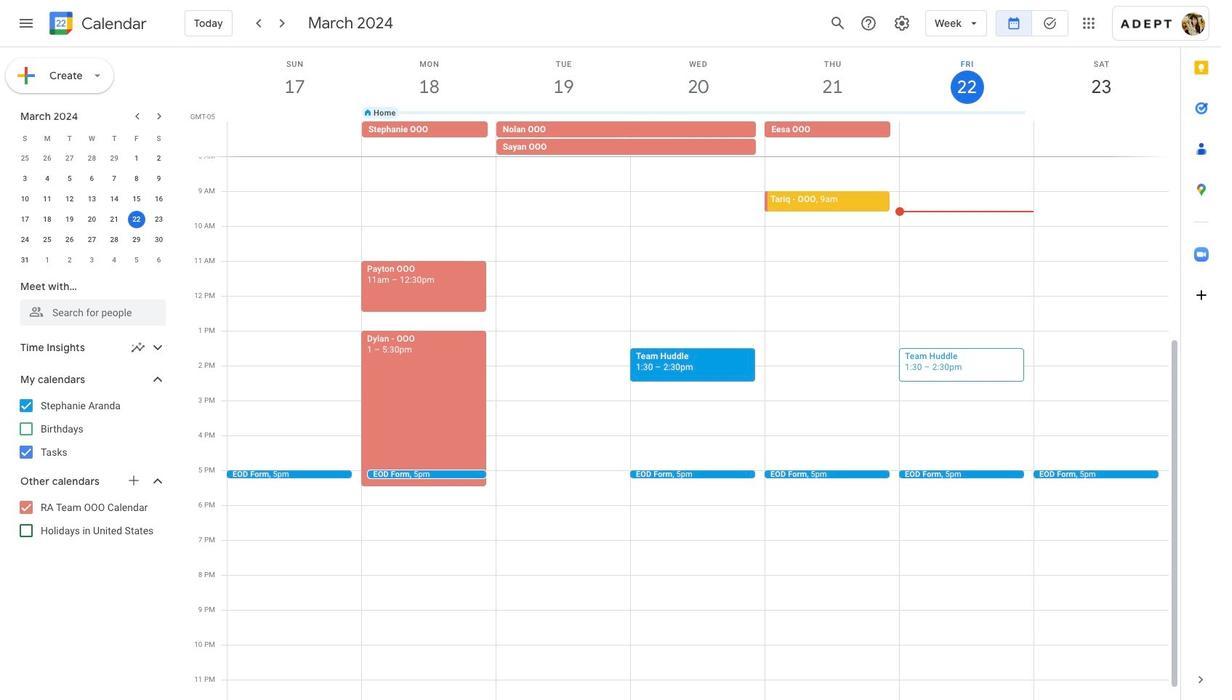 Task type: vqa. For each thing, say whether or not it's contained in the screenshot.
13 Element
yes



Task type: describe. For each thing, give the bounding box(es) containing it.
april 2 element
[[61, 252, 78, 269]]

5 element
[[61, 170, 78, 188]]

february 29 element
[[106, 150, 123, 167]]

14 element
[[106, 191, 123, 208]]

february 27 element
[[61, 150, 78, 167]]

9 element
[[150, 170, 168, 188]]

february 25 element
[[16, 150, 34, 167]]

12 element
[[61, 191, 78, 208]]

23 element
[[150, 211, 168, 228]]

2 element
[[150, 150, 168, 167]]

24 element
[[16, 231, 34, 249]]

march 2024 grid
[[14, 128, 170, 271]]

other calendars list
[[3, 496, 180, 543]]

april 4 element
[[106, 252, 123, 269]]

20 element
[[83, 211, 101, 228]]

april 3 element
[[83, 252, 101, 269]]

17 element
[[16, 211, 34, 228]]

25 element
[[39, 231, 56, 249]]

15 element
[[128, 191, 145, 208]]

april 1 element
[[39, 252, 56, 269]]

30 element
[[150, 231, 168, 249]]

18 element
[[39, 211, 56, 228]]

main drawer image
[[17, 15, 35, 32]]

27 element
[[83, 231, 101, 249]]

11 element
[[39, 191, 56, 208]]

february 28 element
[[83, 150, 101, 167]]

8 element
[[128, 170, 145, 188]]



Task type: locate. For each thing, give the bounding box(es) containing it.
6 element
[[83, 170, 101, 188]]

21 element
[[106, 211, 123, 228]]

7 element
[[106, 170, 123, 188]]

19 element
[[61, 211, 78, 228]]

1 element
[[128, 150, 145, 167]]

None search field
[[0, 273, 180, 326]]

Search for people to meet text field
[[29, 300, 157, 326]]

16 element
[[150, 191, 168, 208]]

13 element
[[83, 191, 101, 208]]

cell
[[228, 121, 362, 156], [496, 121, 765, 156], [631, 121, 765, 156], [900, 121, 1034, 156], [1034, 121, 1169, 156], [125, 209, 148, 230]]

28 element
[[106, 231, 123, 249]]

31 element
[[16, 252, 34, 269]]

february 26 element
[[39, 150, 56, 167]]

add other calendars image
[[127, 473, 141, 488]]

calendar element
[[47, 9, 147, 41]]

grid
[[186, 47, 1181, 700]]

3 element
[[16, 170, 34, 188]]

4 element
[[39, 170, 56, 188]]

row group
[[14, 148, 170, 271]]

settings menu image
[[894, 15, 911, 32]]

heading
[[79, 15, 147, 32]]

row
[[221, 95, 1181, 130], [221, 121, 1181, 156], [14, 128, 170, 148], [14, 148, 170, 169], [14, 169, 170, 189], [14, 189, 170, 209], [14, 209, 170, 230], [14, 230, 170, 250], [14, 250, 170, 271]]

26 element
[[61, 231, 78, 249]]

cell inside march 2024 grid
[[125, 209, 148, 230]]

april 6 element
[[150, 252, 168, 269]]

tab list
[[1182, 47, 1222, 660]]

10 element
[[16, 191, 34, 208]]

april 5 element
[[128, 252, 145, 269]]

heading inside calendar element
[[79, 15, 147, 32]]

29 element
[[128, 231, 145, 249]]

my calendars list
[[3, 394, 180, 464]]

22, today element
[[128, 211, 145, 228]]



